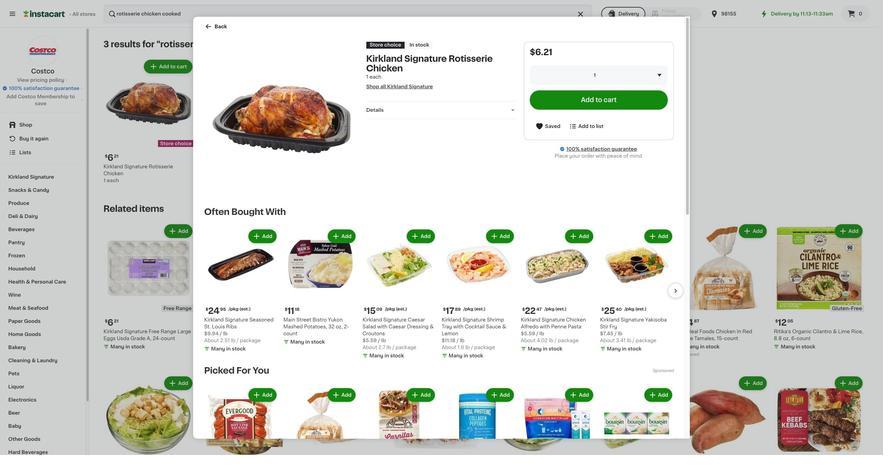 Task type: describe. For each thing, give the bounding box(es) containing it.
service type group
[[601, 7, 702, 21]]

0 vertical spatial item carousel region
[[204, 225, 683, 363]]

costco logo image
[[28, 36, 58, 66]]

0 vertical spatial sponserd image
[[678, 353, 699, 357]]

1 vertical spatial sponserd image
[[653, 369, 674, 373]]



Task type: vqa. For each thing, say whether or not it's contained in the screenshot.
Kirkland Signature Rotisserie Chicken image
yes



Task type: locate. For each thing, give the bounding box(es) containing it.
kirkland signature rotisserie chicken image
[[210, 47, 353, 190]]

None search field
[[103, 4, 592, 23]]

item carousel region
[[204, 225, 683, 363], [195, 384, 683, 455]]

None field
[[530, 65, 668, 85]]

instacart logo image
[[23, 10, 65, 18]]

0 horizontal spatial sponserd image
[[653, 369, 674, 373]]

product group
[[103, 58, 194, 184], [295, 58, 385, 194], [103, 223, 194, 351], [199, 223, 290, 342], [295, 223, 385, 356], [487, 223, 577, 358], [582, 223, 673, 367], [678, 223, 768, 358], [774, 223, 864, 351], [204, 228, 278, 353], [283, 228, 357, 347], [363, 228, 436, 360], [442, 228, 515, 360], [521, 228, 595, 353], [600, 228, 674, 353], [103, 375, 194, 455], [199, 375, 290, 455], [295, 375, 385, 455], [391, 375, 481, 455], [487, 375, 577, 455], [582, 375, 673, 455], [678, 375, 768, 455], [774, 375, 864, 455], [204, 387, 278, 455], [283, 387, 357, 455], [363, 387, 436, 455], [442, 387, 515, 455], [521, 387, 595, 455], [600, 387, 674, 455]]

1 vertical spatial item carousel region
[[195, 384, 683, 455]]

sponserd image
[[678, 353, 699, 357], [653, 369, 674, 373]]

1 horizontal spatial sponserd image
[[678, 353, 699, 357]]



